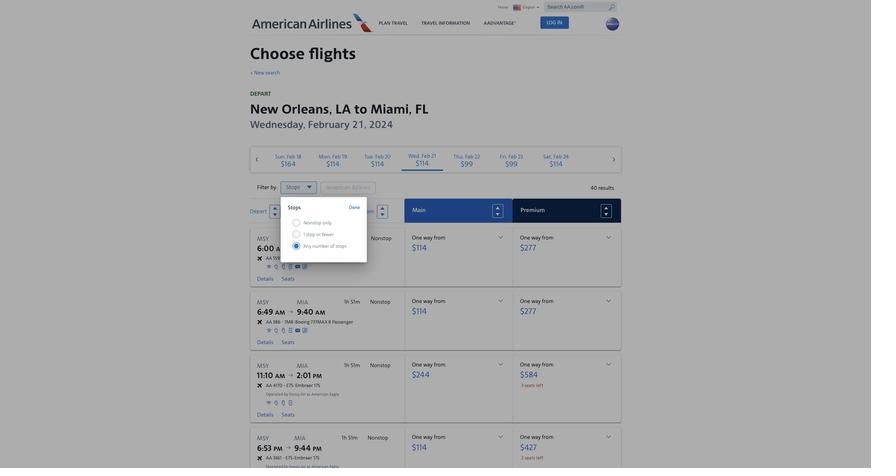 Task type: vqa. For each thing, say whether or not it's contained in the screenshot.
Seats popup button
yes



Task type: describe. For each thing, give the bounding box(es) containing it.
mia 9:40 am
[[297, 300, 325, 317]]

premium
[[521, 207, 545, 214]]

$164
[[281, 161, 296, 168]]

1 stop or fewer
[[303, 233, 334, 238]]

sat, feb 24 $114
[[543, 154, 569, 168]]

mon, feb 19 $114
[[319, 154, 347, 168]]

« new search link
[[250, 71, 280, 76]]

duration button
[[353, 205, 388, 219]]

1h for 9:40
[[344, 300, 349, 305]]

7m8-
[[284, 320, 295, 325]]

seats for 9:40
[[282, 340, 295, 346]]

feb for thu, feb 22 $99
[[465, 154, 474, 160]]

done button
[[349, 205, 360, 211]]

seats button for 9:40
[[282, 340, 295, 346]]

9:40
[[297, 309, 314, 317]]

mia 9:44 pm
[[294, 436, 322, 453]]

airlines
[[352, 185, 371, 191]]

by
[[284, 393, 288, 397]]

40 results
[[591, 186, 614, 191]]

aa for 6:49
[[266, 320, 272, 325]]

7m8-boeing 737max 8 passenger
[[283, 320, 353, 325]]

msy 6:49 am
[[257, 300, 285, 317]]

1
[[303, 233, 305, 238]]

386
[[273, 320, 281, 325]]

msy 11:10 am
[[257, 363, 285, 381]]

operated by envoy air as american eagle
[[266, 393, 339, 397]]

nonstop for 8:53
[[371, 236, 392, 242]]

details for 11:10
[[257, 413, 274, 418]]

e75-embraer 175 for 2:01
[[285, 384, 320, 389]]

am for 11:10
[[275, 374, 285, 380]]

details button for 11:10
[[257, 413, 274, 419]]

choose flights
[[250, 45, 356, 63]]

log in
[[547, 20, 563, 26]]

1 vertical spatial stops
[[288, 205, 301, 211]]

number
[[312, 244, 329, 249]]

aa 386
[[266, 320, 282, 325]]

Search AA.com® search field
[[544, 2, 617, 12]]

$114 for tue, feb 20 $114
[[371, 161, 384, 168]]

details button for 6:49
[[257, 340, 274, 346]]

am for 6:49
[[275, 310, 285, 317]]

to
[[354, 102, 367, 117]]

msy for 6:49
[[257, 300, 269, 306]]

american airlines button
[[321, 182, 376, 194]]

details for 6:49
[[257, 340, 274, 346]]

log in link
[[541, 16, 569, 29]]

aa for 6:53
[[266, 456, 272, 461]]

any
[[303, 244, 311, 249]]

done
[[349, 205, 360, 210]]

february
[[308, 119, 350, 130]]

pm for 9:44
[[313, 446, 322, 453]]

sat,
[[543, 154, 552, 160]]

depart
[[250, 91, 271, 97]]

main
[[412, 207, 426, 214]]

e75-embraer 175 for 9:44
[[284, 456, 319, 461]]

only
[[323, 221, 332, 226]]

eagle
[[330, 393, 339, 397]]

sun,
[[275, 154, 285, 160]]

seats button for 8:53
[[282, 276, 295, 283]]

1h for 2:01
[[344, 363, 349, 369]]

air
[[301, 393, 306, 397]]

feb for mon, feb 19 $114
[[332, 154, 341, 160]]

fri,
[[500, 154, 507, 160]]

e75- for 2:01
[[286, 384, 295, 389]]

duration
[[353, 209, 374, 215]]

8
[[329, 320, 331, 325]]

one world image
[[606, 17, 619, 31]]

by:
[[271, 185, 277, 191]]

embraer for 9:44
[[294, 456, 312, 461]]

msy 6:00 am
[[257, 236, 286, 253]]

wednesday, february 21, 2024
[[250, 119, 393, 130]]

mon,
[[319, 154, 331, 160]]

$114 for mon, feb 19 $114
[[326, 161, 340, 168]]

$99 for thu, feb 22 $99
[[461, 161, 473, 168]]

6:00
[[257, 245, 274, 253]]

depart
[[250, 209, 267, 215]]

filter
[[257, 185, 269, 191]]

40
[[591, 186, 597, 191]]

737
[[310, 256, 317, 262]]

fewer
[[322, 233, 334, 238]]

2:01
[[297, 372, 311, 381]]

american airlines - homepage image
[[252, 13, 374, 32]]

thu,
[[454, 154, 464, 160]]

feb for fri, feb 23 $99
[[508, 154, 517, 160]]

sun, feb 18 $164
[[275, 154, 301, 168]]

nonstop for 9:40
[[370, 300, 391, 305]]

2024
[[369, 119, 393, 130]]

home link
[[498, 4, 508, 10]]

stops
[[336, 244, 347, 249]]

filter by:
[[257, 185, 277, 191]]

envoy
[[289, 393, 300, 397]]

9:44
[[294, 445, 311, 453]]

51m for 9:44
[[348, 436, 358, 442]]



Task type: locate. For each thing, give the bounding box(es) containing it.
1 vertical spatial details button
[[257, 340, 274, 346]]

2 details from the top
[[257, 340, 274, 346]]

orleans,
[[282, 102, 332, 117]]

1 horizontal spatial $114
[[371, 161, 384, 168]]

thu, feb 22 $99
[[454, 154, 480, 168]]

aa left 4170
[[266, 384, 272, 389]]

$114 inside mon, feb 19 $114
[[326, 161, 340, 168]]

0 vertical spatial american
[[326, 185, 351, 191]]

sorting options group
[[250, 199, 621, 223]]

175 down mia 9:44 pm
[[313, 456, 319, 461]]

3 details button from the top
[[257, 413, 274, 419]]

new
[[254, 71, 264, 76], [250, 102, 279, 117]]

boeing down 9:40
[[295, 320, 310, 325]]

nonstop
[[303, 221, 322, 226], [371, 236, 392, 242], [370, 300, 391, 305], [370, 363, 391, 369], [368, 436, 388, 442]]

msy 6:53 pm
[[257, 436, 283, 453]]

american inside button
[[326, 185, 351, 191]]

seats button down 7m8-
[[282, 340, 295, 346]]

boeing
[[295, 256, 309, 262], [295, 320, 310, 325]]

3 details from the top
[[257, 413, 274, 418]]

aa 4170
[[266, 384, 284, 389]]

aa left 3361
[[266, 456, 272, 461]]

msy inside msy 6:53 pm
[[257, 436, 269, 443]]

18
[[297, 154, 301, 160]]

operated
[[266, 393, 283, 397]]

pipe image
[[274, 277, 282, 282], [274, 413, 282, 418]]

details down the operated
[[257, 413, 274, 418]]

feb left 24
[[554, 154, 562, 160]]

2 $114 from the left
[[371, 161, 384, 168]]

stops inside popup button
[[286, 184, 300, 191]]

3361
[[273, 456, 282, 461]]

3 seats from the top
[[282, 413, 295, 418]]

1 vertical spatial seats button
[[282, 340, 295, 346]]

feb left 20
[[375, 154, 384, 160]]

e75-embraer 175 down 9:44
[[284, 456, 319, 461]]

0 vertical spatial seats button
[[282, 276, 295, 283]]

am inside msy 6:00 am
[[276, 247, 286, 253]]

mia inside mia 9:40 am
[[297, 300, 308, 306]]

1h for 9:44
[[342, 436, 347, 442]]

seats for 8:53
[[282, 277, 295, 282]]

details down aa 386 at the bottom left of the page
[[257, 340, 274, 346]]

la
[[335, 102, 351, 117]]

$114 inside tue, feb 20 $114
[[371, 161, 384, 168]]

6:49
[[257, 309, 273, 317]]

am inside mia 8:53 am
[[314, 247, 324, 253]]

1 seats from the top
[[282, 277, 295, 282]]

feb inside thu, feb 22 $99
[[465, 154, 474, 160]]

pipe image down the operated
[[274, 413, 282, 418]]

aa left 386
[[266, 320, 272, 325]]

feb left 23
[[508, 154, 517, 160]]

1 vertical spatial american
[[311, 393, 329, 397]]

1 vertical spatial 175
[[313, 456, 319, 461]]

new right «
[[254, 71, 264, 76]]

seats
[[282, 277, 295, 282], [282, 340, 295, 346], [282, 413, 295, 418]]

am inside msy 11:10 am
[[275, 374, 285, 380]]

1 vertical spatial 51m
[[351, 363, 360, 369]]

2 seats button from the top
[[282, 340, 295, 346]]

mia up 9:44
[[294, 436, 306, 443]]

stop
[[306, 233, 315, 238]]

feb inside mon, feb 19 $114
[[332, 154, 341, 160]]

embraer for 2:01
[[295, 384, 313, 389]]

search
[[266, 71, 280, 76]]

$114 for sat, feb 24 $114
[[550, 161, 563, 168]]

175 for 9:44
[[313, 456, 319, 461]]

mia inside mia 9:44 pm
[[294, 436, 306, 443]]

1591
[[273, 256, 282, 262]]

seats button down "738-"
[[282, 276, 295, 283]]

aa for 11:10
[[266, 384, 272, 389]]

in
[[557, 20, 563, 26]]

boeing down 8:53 on the left bottom of the page
[[295, 256, 309, 262]]

$99 down thu,
[[461, 161, 473, 168]]

1 vertical spatial 1h 51m
[[344, 363, 360, 369]]

0 vertical spatial 1h 51m
[[344, 300, 360, 305]]

as
[[307, 393, 310, 397]]

4170
[[273, 384, 283, 389]]

3 $114 from the left
[[550, 161, 563, 168]]

e75-embraer 175 up operated by envoy air as american eagle
[[285, 384, 320, 389]]

2 vertical spatial seats
[[282, 413, 295, 418]]

wednesday,
[[250, 119, 305, 130]]

pm inside msy 6:53 pm
[[274, 446, 283, 453]]

stops button
[[281, 182, 317, 194]]

am
[[276, 247, 286, 253], [314, 247, 324, 253], [275, 310, 285, 317], [315, 310, 325, 317], [275, 374, 285, 380]]

pipe image for 11:10
[[274, 413, 282, 418]]

tue,
[[364, 154, 374, 160]]

mia 8:53 am
[[298, 236, 324, 253]]

feb
[[287, 154, 295, 160], [332, 154, 341, 160], [375, 154, 384, 160], [465, 154, 474, 160], [508, 154, 517, 160], [554, 154, 562, 160]]

mia
[[298, 236, 309, 243], [297, 300, 308, 306], [297, 363, 308, 370], [294, 436, 306, 443]]

am for 8:53
[[314, 247, 324, 253]]

0 vertical spatial 1h
[[344, 300, 349, 305]]

premium button
[[513, 199, 621, 223]]

arrive
[[301, 209, 316, 215]]

6 feb from the left
[[554, 154, 562, 160]]

1 details button from the top
[[257, 276, 274, 283]]

nonstop for 9:44
[[368, 436, 388, 442]]

pm right 9:44
[[313, 446, 322, 453]]

$99 for fri, feb 23 $99
[[505, 161, 518, 168]]

20
[[385, 154, 391, 160]]

175 for 2:01
[[314, 384, 320, 389]]

0 vertical spatial e75-
[[286, 384, 295, 389]]

feb up $164
[[287, 154, 295, 160]]

$99 inside fri, feb 23 $99
[[505, 161, 518, 168]]

2 $99 from the left
[[505, 161, 518, 168]]

2 seats from the top
[[282, 340, 295, 346]]

1 pipe image from the top
[[274, 277, 282, 282]]

american left airlines
[[326, 185, 351, 191]]

aa 1591 738-boeing 737
[[266, 256, 317, 262]]

log
[[547, 20, 556, 26]]

msy inside msy 6:00 am
[[257, 236, 269, 243]]

flights
[[309, 45, 356, 63]]

2 pipe image from the top
[[274, 413, 282, 418]]

seats down 7m8-
[[282, 340, 295, 346]]

24
[[563, 154, 569, 160]]

e75- up envoy on the bottom left of the page
[[286, 384, 295, 389]]

feb for sat, feb 24 $114
[[554, 154, 562, 160]]

msy for 11:10
[[257, 363, 269, 370]]

6:53
[[257, 445, 272, 453]]

nonstop for 2:01
[[370, 363, 391, 369]]

$114 down mon,
[[326, 161, 340, 168]]

2 horizontal spatial $114
[[550, 161, 563, 168]]

pipe image for 6:00
[[274, 277, 282, 282]]

1 vertical spatial seats
[[282, 340, 295, 346]]

aa 3361
[[266, 456, 283, 461]]

1 feb from the left
[[287, 154, 295, 160]]

new down depart
[[250, 102, 279, 117]]

1 $99 from the left
[[461, 161, 473, 168]]

feb for sun, feb 18 $164
[[287, 154, 295, 160]]

pm right 2:01
[[313, 374, 322, 380]]

51m for 9:40
[[351, 300, 360, 305]]

0 vertical spatial 175
[[314, 384, 320, 389]]

2 vertical spatial details button
[[257, 413, 274, 419]]

msy up 6:00
[[257, 236, 269, 243]]

fri, feb 23 $99
[[500, 154, 523, 168]]

0 vertical spatial stops
[[286, 184, 300, 191]]

1 vertical spatial details
[[257, 340, 274, 346]]

details button down 1591
[[257, 276, 274, 283]]

american right as
[[311, 393, 329, 397]]

seats button down by
[[282, 413, 295, 419]]

feb inside fri, feb 23 $99
[[508, 154, 517, 160]]

details button down the operated
[[257, 413, 274, 419]]

1 vertical spatial e75-
[[286, 456, 294, 461]]

0 vertical spatial details button
[[257, 276, 274, 283]]

0 vertical spatial boeing
[[295, 256, 309, 262]]

1 vertical spatial boeing
[[295, 320, 310, 325]]

pipe image
[[274, 341, 282, 346]]

2 vertical spatial 51m
[[348, 436, 358, 442]]

am for 9:40
[[315, 310, 325, 317]]

0 vertical spatial pipe image
[[274, 277, 282, 282]]

mia for 9:40
[[297, 300, 308, 306]]

2 msy from the top
[[257, 300, 269, 306]]

1 vertical spatial pipe image
[[274, 413, 282, 418]]

1h 51m for 9:44
[[342, 436, 358, 442]]

0 horizontal spatial $114
[[326, 161, 340, 168]]

40 results status
[[591, 183, 614, 191]]

pm for 2:01
[[313, 374, 322, 380]]

1 msy from the top
[[257, 236, 269, 243]]

pipe image down 1591
[[274, 277, 282, 282]]

175 down mia 2:01 pm
[[314, 384, 320, 389]]

$114 down 'tue,'
[[371, 161, 384, 168]]

2 feb from the left
[[332, 154, 341, 160]]

mia 2:01 pm
[[297, 363, 322, 381]]

2 vertical spatial seats button
[[282, 413, 295, 419]]

1 details from the top
[[257, 277, 274, 282]]

4 msy from the top
[[257, 436, 269, 443]]

2 vertical spatial 1h
[[342, 436, 347, 442]]

3 feb from the left
[[375, 154, 384, 160]]

4 aa from the top
[[266, 456, 272, 461]]

51m for 2:01
[[351, 363, 360, 369]]

am up 1591
[[276, 247, 286, 253]]

pm up 3361
[[274, 446, 283, 453]]

19
[[342, 154, 347, 160]]

stops left arrive
[[288, 205, 301, 211]]

mia up 2:01
[[297, 363, 308, 370]]

0 horizontal spatial $99
[[461, 161, 473, 168]]

feb inside sat, feb 24 $114
[[554, 154, 562, 160]]

of
[[330, 244, 335, 249]]

1h 51m for 2:01
[[344, 363, 360, 369]]

details button
[[257, 276, 274, 283], [257, 340, 274, 346], [257, 413, 274, 419]]

depart button
[[250, 205, 281, 219]]

msy up 6:49
[[257, 300, 269, 306]]

aa
[[266, 256, 272, 262], [266, 320, 272, 325], [266, 384, 272, 389], [266, 456, 272, 461]]

new orleans, la to miami, fl
[[250, 102, 428, 117]]

main button
[[405, 199, 513, 223]]

am inside msy 6:49 am
[[275, 310, 285, 317]]

3 aa from the top
[[266, 384, 272, 389]]

« new search
[[250, 71, 280, 76]]

2 aa from the top
[[266, 320, 272, 325]]

738-
[[286, 256, 295, 262]]

5 feb from the left
[[508, 154, 517, 160]]

3 msy from the top
[[257, 363, 269, 370]]

22
[[475, 154, 480, 160]]

seats down "738-"
[[282, 277, 295, 282]]

fl
[[415, 102, 428, 117]]

pm for 6:53
[[274, 446, 283, 453]]

mia for 8:53
[[298, 236, 309, 243]]

details down 1591
[[257, 277, 274, 282]]

3 seats button from the top
[[282, 413, 295, 419]]

mia for 9:44
[[294, 436, 306, 443]]

$99 inside thu, feb 22 $99
[[461, 161, 473, 168]]

0 vertical spatial new
[[254, 71, 264, 76]]

am up 386
[[275, 310, 285, 317]]

stops right by:
[[286, 184, 300, 191]]

0 vertical spatial details
[[257, 277, 274, 282]]

home
[[498, 5, 508, 9]]

0 vertical spatial 51m
[[351, 300, 360, 305]]

am up 737max
[[315, 310, 325, 317]]

results
[[599, 186, 614, 191]]

seats for 2:01
[[282, 413, 295, 418]]

details for 6:00
[[257, 277, 274, 282]]

seats down by
[[282, 413, 295, 418]]

$114 down sat,
[[550, 161, 563, 168]]

mia inside mia 8:53 am
[[298, 236, 309, 243]]

tue, feb 20 $114
[[364, 154, 391, 168]]

am inside mia 9:40 am
[[315, 310, 325, 317]]

e75- right 3361
[[286, 456, 294, 461]]

0 vertical spatial embraer
[[295, 384, 313, 389]]

embraer down 9:44
[[294, 456, 312, 461]]

1h 51m for 9:40
[[344, 300, 360, 305]]

0 vertical spatial e75-embraer 175
[[285, 384, 320, 389]]

arrive button
[[301, 205, 329, 219]]

1 aa from the top
[[266, 256, 272, 262]]

aa left 1591
[[266, 256, 272, 262]]

msy for 6:53
[[257, 436, 269, 443]]

8:53
[[298, 245, 312, 253]]

1 vertical spatial embraer
[[294, 456, 312, 461]]

passenger
[[332, 320, 353, 325]]

1 vertical spatial new
[[250, 102, 279, 117]]

nonstop only
[[303, 221, 332, 226]]

miami,
[[371, 102, 412, 117]]

msy
[[257, 236, 269, 243], [257, 300, 269, 306], [257, 363, 269, 370], [257, 436, 269, 443]]

feb left 19 at the top
[[332, 154, 341, 160]]

embraer up air
[[295, 384, 313, 389]]

am up "737"
[[314, 247, 324, 253]]

details button for 6:00
[[257, 276, 274, 283]]

737max
[[311, 320, 327, 325]]

$114 inside sat, feb 24 $114
[[550, 161, 563, 168]]

am for 6:00
[[276, 247, 286, 253]]

feb inside the sun, feb 18 $164
[[287, 154, 295, 160]]

23
[[518, 154, 523, 160]]

1 horizontal spatial $99
[[505, 161, 518, 168]]

$99 down the fri,
[[505, 161, 518, 168]]

1 seats button from the top
[[282, 276, 295, 283]]

details button down aa 386 at the bottom left of the page
[[257, 340, 274, 346]]

msy inside msy 6:49 am
[[257, 300, 269, 306]]

pm inside mia 9:44 pm
[[313, 446, 322, 453]]

choose
[[250, 45, 305, 63]]

american airlines
[[326, 185, 371, 191]]

feb inside tue, feb 20 $114
[[375, 154, 384, 160]]

1 vertical spatial 1h
[[344, 363, 349, 369]]

1h
[[344, 300, 349, 305], [344, 363, 349, 369], [342, 436, 347, 442]]

e75-embraer 175
[[285, 384, 320, 389], [284, 456, 319, 461]]

2 details button from the top
[[257, 340, 274, 346]]

e75- for 9:44
[[286, 456, 294, 461]]

pm inside mia 2:01 pm
[[313, 374, 322, 380]]

$99
[[461, 161, 473, 168], [505, 161, 518, 168]]

1 $114 from the left
[[326, 161, 340, 168]]

feb left "22"
[[465, 154, 474, 160]]

msy for 6:00
[[257, 236, 269, 243]]

seats button for 2:01
[[282, 413, 295, 419]]

4 feb from the left
[[465, 154, 474, 160]]

2 vertical spatial details
[[257, 413, 274, 418]]

msy up the 11:10
[[257, 363, 269, 370]]

1 vertical spatial e75-embraer 175
[[284, 456, 319, 461]]

msy inside msy 11:10 am
[[257, 363, 269, 370]]

or
[[316, 233, 321, 238]]

2 vertical spatial 1h 51m
[[342, 436, 358, 442]]

«
[[250, 71, 253, 76]]

e75-
[[286, 384, 295, 389], [286, 456, 294, 461]]

feb for tue, feb 20 $114
[[375, 154, 384, 160]]

mia up the any
[[298, 236, 309, 243]]

am up 4170
[[275, 374, 285, 380]]

mia for 2:01
[[297, 363, 308, 370]]

21,
[[352, 119, 367, 130]]

american
[[326, 185, 351, 191], [311, 393, 329, 397]]

mia inside mia 2:01 pm
[[297, 363, 308, 370]]

msy up the "6:53"
[[257, 436, 269, 443]]

medium image
[[609, 3, 615, 11]]

mia up 9:40
[[297, 300, 308, 306]]

0 vertical spatial seats
[[282, 277, 295, 282]]



